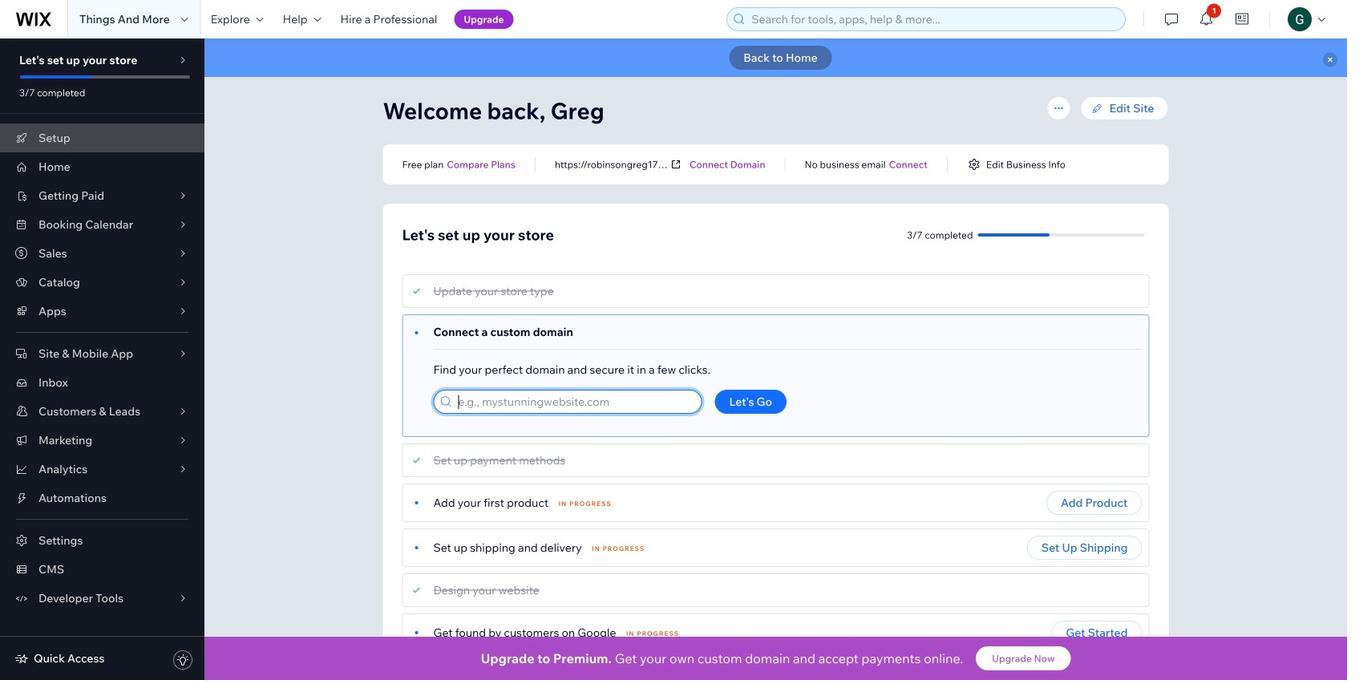 Task type: vqa. For each thing, say whether or not it's contained in the screenshot.
"e.g., mystunningwebsite.com" field
yes



Task type: describe. For each thing, give the bounding box(es) containing it.
Search for tools, apps, help & more... field
[[747, 8, 1121, 30]]



Task type: locate. For each thing, give the bounding box(es) containing it.
e.g., mystunningwebsite.com field
[[454, 391, 697, 413]]

sidebar element
[[0, 38, 204, 680]]

alert
[[204, 38, 1347, 77]]



